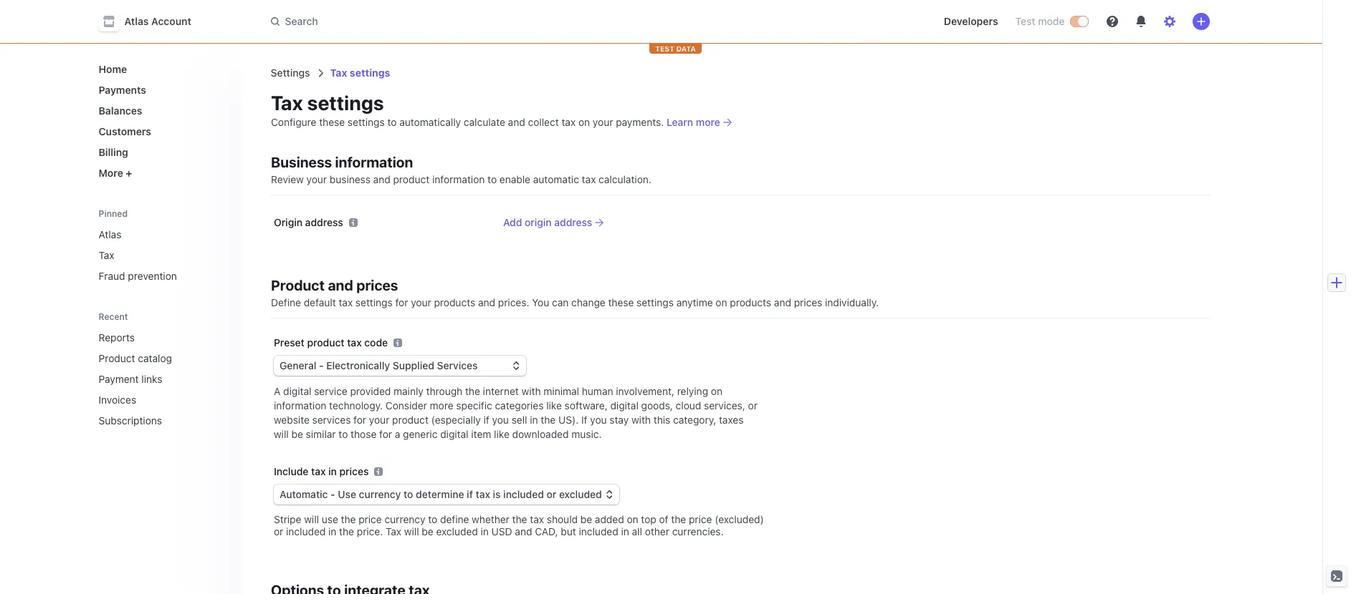 Task type: locate. For each thing, give the bounding box(es) containing it.
0 vertical spatial or
[[748, 400, 757, 412]]

price
[[358, 514, 381, 526], [688, 514, 712, 526]]

1 horizontal spatial product
[[271, 277, 324, 294]]

be
[[291, 429, 303, 441], [580, 514, 592, 526], [421, 526, 433, 538]]

website
[[273, 414, 309, 427]]

1 vertical spatial these
[[608, 297, 634, 309]]

1 address from the left
[[305, 216, 343, 229]]

0 vertical spatial atlas
[[124, 15, 149, 27]]

in down similar
[[328, 466, 336, 478]]

price left currency
[[358, 514, 381, 526]]

product
[[271, 277, 324, 294], [99, 353, 135, 365]]

included down include
[[286, 526, 325, 538]]

home
[[99, 63, 127, 75]]

and inside business information review your business and product information to enable automatic tax calculation.
[[373, 173, 390, 186]]

address inside button
[[554, 216, 592, 229]]

or inside stripe will use the price currency to define whether the tax should be added on top of the price (excluded) or included in the price. tax will be excluded in usd and cad, but included in all other currencies.
[[273, 526, 283, 538]]

on
[[578, 116, 590, 128], [715, 297, 727, 309], [711, 386, 722, 398], [626, 514, 638, 526]]

1 horizontal spatial these
[[608, 297, 634, 309]]

tax right include
[[311, 466, 325, 478]]

added
[[595, 514, 624, 526]]

0 vertical spatial information
[[335, 154, 413, 171]]

0 horizontal spatial product
[[99, 353, 135, 365]]

product up -
[[307, 337, 344, 349]]

1 horizontal spatial atlas
[[124, 15, 149, 27]]

product down consider
[[392, 414, 428, 427]]

test
[[655, 44, 674, 53]]

like down 'minimal'
[[546, 400, 562, 412]]

consider
[[385, 400, 427, 412]]

prevention
[[128, 270, 177, 282]]

or left use
[[273, 526, 283, 538]]

tax link
[[93, 244, 230, 267]]

prices down those
[[339, 466, 368, 478]]

to left the define
[[428, 514, 437, 526]]

billing
[[99, 146, 128, 158]]

more inside a digital service provided mainly through the internet with minimal human involvement, relying on information technology. consider more specific categories like software, digital goods, cloud services, or website services for your product (especially if you sell in the us). if you stay with this category, taxes will be similar to those for a generic digital item like downloaded music.
[[429, 400, 453, 412]]

or right services,
[[748, 400, 757, 412]]

product down automatically
[[393, 173, 429, 186]]

will right price.
[[404, 526, 419, 538]]

with
[[521, 386, 541, 398], [631, 414, 651, 427]]

1 vertical spatial product
[[307, 337, 344, 349]]

0 horizontal spatial with
[[521, 386, 541, 398]]

stripe
[[273, 514, 301, 526]]

Search search field
[[262, 8, 666, 35]]

pinned navigation links element
[[93, 202, 233, 288]]

0 horizontal spatial you
[[492, 414, 509, 427]]

mainly
[[393, 386, 423, 398]]

1 vertical spatial digital
[[610, 400, 638, 412]]

goods,
[[641, 400, 673, 412]]

products left prices.
[[434, 297, 475, 309]]

of
[[659, 514, 668, 526]]

data
[[676, 44, 696, 53]]

be left 'excluded'
[[421, 526, 433, 538]]

digital down (especially
[[440, 429, 468, 441]]

0 horizontal spatial address
[[305, 216, 343, 229]]

tax right price.
[[385, 526, 401, 538]]

1 vertical spatial or
[[273, 526, 283, 538]]

1 horizontal spatial address
[[554, 216, 592, 229]]

with left this
[[631, 414, 651, 427]]

configure
[[271, 116, 316, 128]]

product inside recent element
[[99, 353, 135, 365]]

1 horizontal spatial or
[[748, 400, 757, 412]]

1 horizontal spatial price
[[688, 514, 712, 526]]

tax right automatic
[[581, 173, 596, 186]]

to inside a digital service provided mainly through the internet with minimal human involvement, relying on information technology. consider more specific categories like software, digital goods, cloud services, or website services for your product (especially if you sell in the us). if you stay with this category, taxes will be similar to those for a generic digital item like downloaded music.
[[338, 429, 348, 441]]

+
[[126, 167, 132, 179]]

1 vertical spatial with
[[631, 414, 651, 427]]

settings
[[350, 67, 390, 79], [307, 91, 383, 115], [347, 116, 384, 128], [355, 297, 392, 309], [636, 297, 673, 309]]

on inside stripe will use the price currency to define whether the tax should be added on top of the price (excluded) or included in the price. tax will be excluded in usd and cad, but included in all other currencies.
[[626, 514, 638, 526]]

1 vertical spatial prices
[[794, 297, 822, 309]]

products
[[434, 297, 475, 309], [730, 297, 771, 309]]

technology.
[[329, 400, 382, 412]]

0 vertical spatial for
[[395, 297, 408, 309]]

to inside stripe will use the price currency to define whether the tax should be added on top of the price (excluded) or included in the price. tax will be excluded in usd and cad, but included in all other currencies.
[[428, 514, 437, 526]]

usd
[[491, 526, 512, 538]]

2 horizontal spatial for
[[395, 297, 408, 309]]

product inside product and prices define default tax settings for your products and prices. you can change these settings anytime on products and prices individually.
[[271, 277, 324, 294]]

in right sell
[[530, 414, 538, 427]]

to inside business information review your business and product information to enable automatic tax calculation.
[[487, 173, 496, 186]]

relying
[[677, 386, 708, 398]]

in
[[530, 414, 538, 427], [328, 466, 336, 478], [328, 526, 336, 538], [480, 526, 488, 538], [621, 526, 629, 538]]

for left a
[[379, 429, 392, 441]]

be down website
[[291, 429, 303, 441]]

learn
[[666, 116, 693, 128]]

settings
[[271, 67, 310, 79]]

settings link
[[271, 67, 310, 79]]

1 horizontal spatial digital
[[440, 429, 468, 441]]

and
[[508, 116, 525, 128], [373, 173, 390, 186], [328, 277, 353, 294], [478, 297, 495, 309], [774, 297, 791, 309], [515, 526, 532, 538]]

be right but
[[580, 514, 592, 526]]

0 horizontal spatial like
[[494, 429, 509, 441]]

business
[[271, 154, 332, 171]]

included
[[286, 526, 325, 538], [578, 526, 618, 538]]

more down through
[[429, 400, 453, 412]]

on right collect at the left top of page
[[578, 116, 590, 128]]

your up those
[[369, 414, 389, 427]]

payments
[[99, 84, 146, 96]]

balances link
[[93, 99, 230, 123]]

2 vertical spatial information
[[273, 400, 326, 412]]

1 horizontal spatial you
[[590, 414, 607, 427]]

0 horizontal spatial products
[[434, 297, 475, 309]]

will
[[273, 429, 288, 441], [304, 514, 319, 526], [404, 526, 419, 538]]

will down website
[[273, 429, 288, 441]]

like right item
[[494, 429, 509, 441]]

product inside a digital service provided mainly through the internet with minimal human involvement, relying on information technology. consider more specific categories like software, digital goods, cloud services, or website services for your product (especially if you sell in the us). if you stay with this category, taxes will be similar to those for a generic digital item like downloaded music.
[[392, 414, 428, 427]]

and right business on the left
[[373, 173, 390, 186]]

preset product tax code
[[273, 337, 388, 349]]

and left individually. on the right
[[774, 297, 791, 309]]

2 horizontal spatial information
[[432, 173, 484, 186]]

customers
[[99, 125, 151, 138]]

0 vertical spatial digital
[[283, 386, 311, 398]]

0 horizontal spatial information
[[273, 400, 326, 412]]

anytime
[[676, 297, 713, 309]]

atlas inside button
[[124, 15, 149, 27]]

your inside business information review your business and product information to enable automatic tax calculation.
[[306, 173, 327, 186]]

product catalog link
[[93, 347, 210, 371]]

0 vertical spatial more
[[696, 116, 720, 128]]

recent navigation links element
[[84, 305, 242, 433]]

business
[[329, 173, 370, 186]]

information
[[335, 154, 413, 171], [432, 173, 484, 186], [273, 400, 326, 412]]

whether
[[471, 514, 509, 526]]

tax right 'default'
[[338, 297, 352, 309]]

tax up "fraud"
[[99, 249, 114, 262]]

subscriptions link
[[93, 409, 210, 433]]

this
[[653, 414, 670, 427]]

1 horizontal spatial information
[[335, 154, 413, 171]]

atlas down pinned
[[99, 229, 121, 241]]

or
[[748, 400, 757, 412], [273, 526, 283, 538]]

internet
[[483, 386, 518, 398]]

information up business on the left
[[335, 154, 413, 171]]

product inside business information review your business and product information to enable automatic tax calculation.
[[393, 173, 429, 186]]

excluded
[[436, 526, 478, 538]]

0 horizontal spatial included
[[286, 526, 325, 538]]

will inside a digital service provided mainly through the internet with minimal human involvement, relying on information technology. consider more specific categories like software, digital goods, cloud services, or website services for your product (especially if you sell in the us). if you stay with this category, taxes will be similar to those for a generic digital item like downloaded music.
[[273, 429, 288, 441]]

prices.
[[498, 297, 529, 309]]

prices up the code
[[356, 277, 398, 294]]

0 horizontal spatial atlas
[[99, 229, 121, 241]]

those
[[350, 429, 376, 441]]

0 vertical spatial like
[[546, 400, 562, 412]]

default
[[303, 297, 336, 309]]

and left prices.
[[478, 297, 495, 309]]

0 vertical spatial tax settings
[[330, 67, 390, 79]]

tax up configure at the left top of the page
[[271, 91, 303, 115]]

learn more link
[[666, 115, 731, 130]]

your left payments.
[[592, 116, 613, 128]]

currencies.
[[672, 526, 723, 538]]

0 horizontal spatial be
[[291, 429, 303, 441]]

0 horizontal spatial or
[[273, 526, 283, 538]]

1 vertical spatial product
[[99, 353, 135, 365]]

these right configure at the left top of the page
[[319, 116, 345, 128]]

0 vertical spatial prices
[[356, 277, 398, 294]]

atlas for atlas account
[[124, 15, 149, 27]]

origin
[[273, 216, 302, 229]]

0 horizontal spatial more
[[429, 400, 453, 412]]

for up general - electronically supplied services popup button
[[395, 297, 408, 309]]

tax settings right settings link
[[330, 67, 390, 79]]

0 horizontal spatial price
[[358, 514, 381, 526]]

0 vertical spatial product
[[271, 277, 324, 294]]

will left use
[[304, 514, 319, 526]]

price right of
[[688, 514, 712, 526]]

2 address from the left
[[554, 216, 592, 229]]

1 vertical spatial more
[[429, 400, 453, 412]]

2 price from the left
[[688, 514, 712, 526]]

0 horizontal spatial for
[[353, 414, 366, 427]]

0 vertical spatial product
[[393, 173, 429, 186]]

1 horizontal spatial products
[[730, 297, 771, 309]]

more +
[[99, 167, 132, 179]]

and up 'default'
[[328, 277, 353, 294]]

tax settings up configure at the left top of the page
[[271, 91, 383, 115]]

test
[[1015, 15, 1035, 27]]

on inside a digital service provided mainly through the internet with minimal human involvement, relying on information technology. consider more specific categories like software, digital goods, cloud services, or website services for your product (especially if you sell in the us). if you stay with this category, taxes will be similar to those for a generic digital item like downloaded music.
[[711, 386, 722, 398]]

with up categories
[[521, 386, 541, 398]]

on up services,
[[711, 386, 722, 398]]

categories
[[495, 400, 543, 412]]

calculate
[[463, 116, 505, 128]]

1 horizontal spatial with
[[631, 414, 651, 427]]

1 vertical spatial atlas
[[99, 229, 121, 241]]

like
[[546, 400, 562, 412], [494, 429, 509, 441]]

included right but
[[578, 526, 618, 538]]

on left top
[[626, 514, 638, 526]]

to
[[387, 116, 396, 128], [487, 173, 496, 186], [338, 429, 348, 441], [428, 514, 437, 526]]

prices left individually. on the right
[[794, 297, 822, 309]]

2 products from the left
[[730, 297, 771, 309]]

2 horizontal spatial digital
[[610, 400, 638, 412]]

1 horizontal spatial will
[[304, 514, 319, 526]]

atlas
[[124, 15, 149, 27], [99, 229, 121, 241]]

calculation.
[[598, 173, 651, 186]]

subscriptions
[[99, 415, 162, 427]]

0 vertical spatial with
[[521, 386, 541, 398]]

these right 'change'
[[608, 297, 634, 309]]

customers link
[[93, 120, 230, 143]]

in left usd
[[480, 526, 488, 538]]

1 price from the left
[[358, 514, 381, 526]]

preset
[[273, 337, 304, 349]]

2 vertical spatial product
[[392, 414, 428, 427]]

services
[[312, 414, 350, 427]]

and left collect at the left top of page
[[508, 116, 525, 128]]

more
[[696, 116, 720, 128], [429, 400, 453, 412]]

tax inside stripe will use the price currency to define whether the tax should be added on top of the price (excluded) or included in the price. tax will be excluded in usd and cad, but included in all other currencies.
[[530, 514, 544, 526]]

digital right a
[[283, 386, 311, 398]]

1 horizontal spatial included
[[578, 526, 618, 538]]

1 you from the left
[[492, 414, 509, 427]]

configure these settings to automatically calculate and collect tax on your payments.
[[271, 116, 666, 128]]

2 horizontal spatial will
[[404, 526, 419, 538]]

information left enable
[[432, 173, 484, 186]]

automatic
[[533, 173, 579, 186]]

and inside stripe will use the price currency to define whether the tax should be added on top of the price (excluded) or included in the price. tax will be excluded in usd and cad, but included in all other currencies.
[[515, 526, 532, 538]]

information up website
[[273, 400, 326, 412]]

1 vertical spatial for
[[353, 414, 366, 427]]

software,
[[564, 400, 607, 412]]

product down reports on the bottom
[[99, 353, 135, 365]]

tax inside business information review your business and product information to enable automatic tax calculation.
[[581, 173, 596, 186]]

developers
[[944, 15, 998, 27]]

home link
[[93, 57, 230, 81]]

tax left should
[[530, 514, 544, 526]]

2 you from the left
[[590, 414, 607, 427]]

more right 'learn'
[[696, 116, 720, 128]]

atlas inside pinned element
[[99, 229, 121, 241]]

tax left the code
[[347, 337, 361, 349]]

code
[[364, 337, 388, 349]]

define
[[440, 514, 469, 526]]

0 horizontal spatial will
[[273, 429, 288, 441]]

and right usd
[[515, 526, 532, 538]]

1 horizontal spatial for
[[379, 429, 392, 441]]

product up define
[[271, 277, 324, 294]]

catalog
[[138, 353, 172, 365]]

your down business
[[306, 173, 327, 186]]

for up those
[[353, 414, 366, 427]]

information inside a digital service provided mainly through the internet with minimal human involvement, relying on information technology. consider more specific categories like software, digital goods, cloud services, or website services for your product (especially if you sell in the us). if you stay with this category, taxes will be similar to those for a generic digital item like downloaded music.
[[273, 400, 326, 412]]

to down services
[[338, 429, 348, 441]]

notifications image
[[1135, 16, 1147, 27]]

add origin address
[[503, 216, 592, 229]]

pinned element
[[93, 223, 230, 288]]

atlas left account
[[124, 15, 149, 27]]

stay
[[609, 414, 628, 427]]

0 vertical spatial these
[[319, 116, 345, 128]]

on right anytime
[[715, 297, 727, 309]]

to left enable
[[487, 173, 496, 186]]

digital up stay
[[610, 400, 638, 412]]

payments.
[[616, 116, 664, 128]]

2 included from the left
[[578, 526, 618, 538]]

your up supplied
[[411, 297, 431, 309]]

products right anytime
[[730, 297, 771, 309]]



Task type: describe. For each thing, give the bounding box(es) containing it.
category,
[[673, 414, 716, 427]]

mode
[[1038, 15, 1065, 27]]

us).
[[558, 414, 578, 427]]

product for catalog
[[99, 353, 135, 365]]

similar
[[305, 429, 336, 441]]

cad,
[[535, 526, 558, 538]]

for inside product and prices define default tax settings for your products and prices. you can change these settings anytime on products and prices individually.
[[395, 297, 408, 309]]

music.
[[571, 429, 601, 441]]

involvement,
[[616, 386, 674, 398]]

more
[[99, 167, 123, 179]]

account
[[151, 15, 191, 27]]

product for and
[[271, 277, 324, 294]]

should
[[546, 514, 577, 526]]

0 horizontal spatial these
[[319, 116, 345, 128]]

Search text field
[[262, 8, 666, 35]]

balances
[[99, 105, 142, 117]]

reports
[[99, 332, 135, 344]]

2 vertical spatial for
[[379, 429, 392, 441]]

individually.
[[825, 297, 879, 309]]

you
[[532, 297, 549, 309]]

origin address
[[273, 216, 343, 229]]

reports link
[[93, 326, 210, 350]]

in left all
[[621, 526, 629, 538]]

1 vertical spatial tax settings
[[271, 91, 383, 115]]

services
[[437, 360, 477, 372]]

general - electronically supplied services
[[279, 360, 477, 372]]

supplied
[[392, 360, 434, 372]]

1 vertical spatial information
[[432, 173, 484, 186]]

minimal
[[543, 386, 579, 398]]

billing link
[[93, 140, 230, 164]]

test data
[[655, 44, 696, 53]]

0 horizontal spatial digital
[[283, 386, 311, 398]]

generic
[[403, 429, 437, 441]]

origin
[[524, 216, 551, 229]]

1 horizontal spatial like
[[546, 400, 562, 412]]

all
[[632, 526, 642, 538]]

in inside a digital service provided mainly through the internet with minimal human involvement, relying on information technology. consider more specific categories like software, digital goods, cloud services, or website services for your product (especially if you sell in the us). if you stay with this category, taxes will be similar to those for a generic digital item like downloaded music.
[[530, 414, 538, 427]]

review
[[271, 173, 303, 186]]

if
[[581, 414, 587, 427]]

include tax in prices
[[273, 466, 368, 478]]

a
[[394, 429, 400, 441]]

your inside product and prices define default tax settings for your products and prices. you can change these settings anytime on products and prices individually.
[[411, 297, 431, 309]]

1 products from the left
[[434, 297, 475, 309]]

tax right collect at the left top of page
[[561, 116, 575, 128]]

taxes
[[719, 414, 743, 427]]

if
[[483, 414, 489, 427]]

item
[[471, 429, 491, 441]]

test mode
[[1015, 15, 1065, 27]]

change
[[571, 297, 605, 309]]

2 vertical spatial prices
[[339, 466, 368, 478]]

use
[[321, 514, 338, 526]]

on inside product and prices define default tax settings for your products and prices. you can change these settings anytime on products and prices individually.
[[715, 297, 727, 309]]

payment
[[99, 373, 139, 386]]

sell
[[511, 414, 527, 427]]

fraud prevention link
[[93, 265, 230, 288]]

tax inside stripe will use the price currency to define whether the tax should be added on top of the price (excluded) or included in the price. tax will be excluded in usd and cad, but included in all other currencies.
[[385, 526, 401, 538]]

add
[[503, 216, 522, 229]]

general
[[279, 360, 316, 372]]

to left automatically
[[387, 116, 396, 128]]

recent element
[[84, 326, 242, 433]]

add origin address button
[[503, 216, 603, 230]]

specific
[[456, 400, 492, 412]]

cloud
[[675, 400, 701, 412]]

settings image
[[1164, 16, 1175, 27]]

developers link
[[938, 10, 1004, 33]]

search
[[285, 15, 318, 27]]

collect
[[528, 116, 559, 128]]

payment links link
[[93, 368, 210, 391]]

automatically
[[399, 116, 461, 128]]

1 vertical spatial like
[[494, 429, 509, 441]]

(especially
[[431, 414, 480, 427]]

recent
[[99, 312, 128, 323]]

1 included from the left
[[286, 526, 325, 538]]

2 horizontal spatial be
[[580, 514, 592, 526]]

atlas for atlas
[[99, 229, 121, 241]]

product catalog
[[99, 353, 172, 365]]

provided
[[350, 386, 390, 398]]

stripe will use the price currency to define whether the tax should be added on top of the price (excluded) or included in the price. tax will be excluded in usd and cad, but included in all other currencies.
[[273, 514, 764, 538]]

your inside a digital service provided mainly through the internet with minimal human involvement, relying on information technology. consider more specific categories like software, digital goods, cloud services, or website services for your product (especially if you sell in the us). if you stay with this category, taxes will be similar to those for a generic digital item like downloaded music.
[[369, 414, 389, 427]]

define
[[271, 297, 301, 309]]

invoices
[[99, 394, 136, 406]]

top
[[641, 514, 656, 526]]

1 horizontal spatial more
[[696, 116, 720, 128]]

currency
[[384, 514, 425, 526]]

pinned
[[99, 209, 128, 219]]

learn more
[[666, 116, 720, 128]]

1 horizontal spatial be
[[421, 526, 433, 538]]

include
[[273, 466, 308, 478]]

atlas account
[[124, 15, 191, 27]]

these inside product and prices define default tax settings for your products and prices. you can change these settings anytime on products and prices individually.
[[608, 297, 634, 309]]

can
[[552, 297, 568, 309]]

fraud prevention
[[99, 270, 177, 282]]

in left price.
[[328, 526, 336, 538]]

or inside a digital service provided mainly through the internet with minimal human involvement, relying on information technology. consider more specific categories like software, digital goods, cloud services, or website services for your product (especially if you sell in the us). if you stay with this category, taxes will be similar to those for a generic digital item like downloaded music.
[[748, 400, 757, 412]]

other
[[645, 526, 669, 538]]

core navigation links element
[[93, 57, 230, 185]]

be inside a digital service provided mainly through the internet with minimal human involvement, relying on information technology. consider more specific categories like software, digital goods, cloud services, or website services for your product (especially if you sell in the us). if you stay with this category, taxes will be similar to those for a generic digital item like downloaded music.
[[291, 429, 303, 441]]

tax inside product and prices define default tax settings for your products and prices. you can change these settings anytime on products and prices individually.
[[338, 297, 352, 309]]

help image
[[1106, 16, 1118, 27]]

service
[[314, 386, 347, 398]]

services,
[[704, 400, 745, 412]]

(excluded)
[[714, 514, 764, 526]]

tax right settings link
[[330, 67, 347, 79]]

business information review your business and product information to enable automatic tax calculation.
[[271, 154, 651, 186]]

tax inside pinned element
[[99, 249, 114, 262]]

2 vertical spatial digital
[[440, 429, 468, 441]]



Task type: vqa. For each thing, say whether or not it's contained in the screenshot.
on
yes



